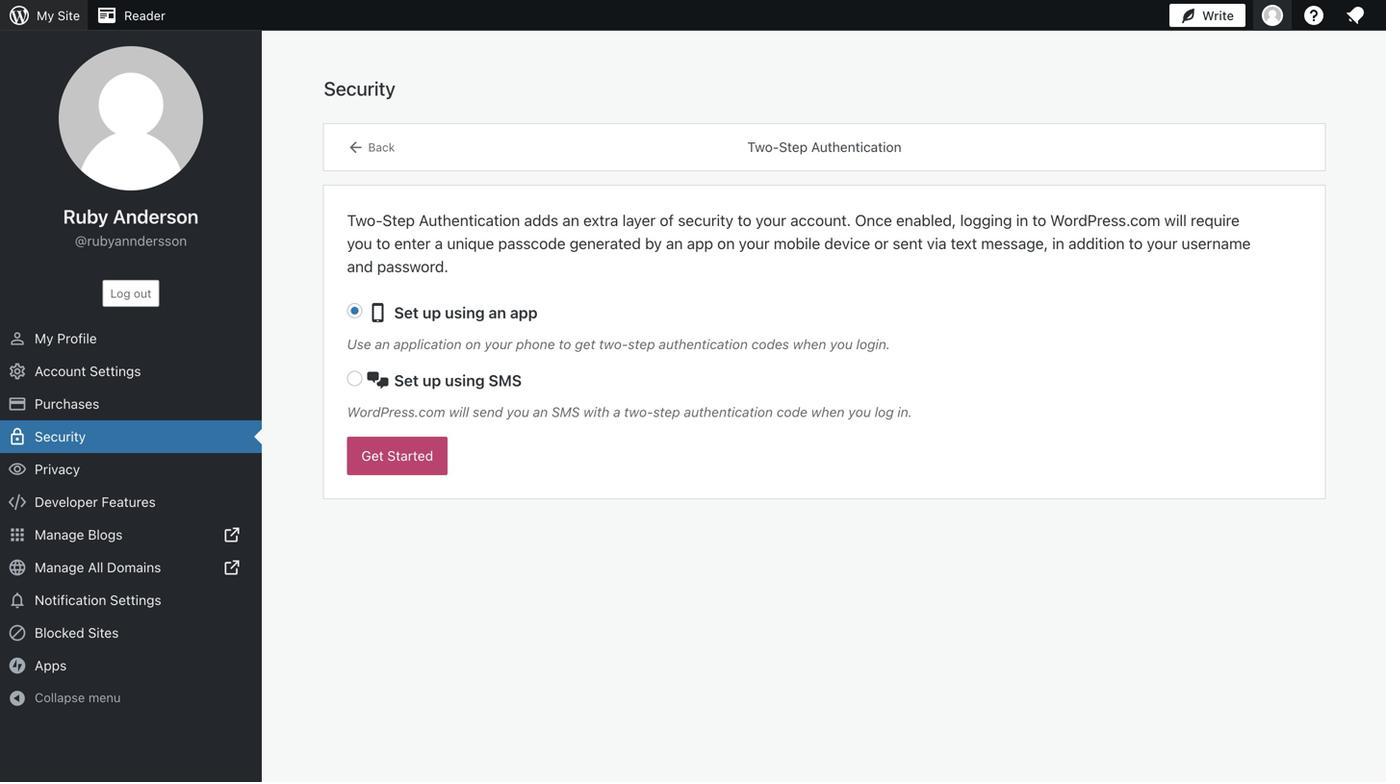 Task type: locate. For each thing, give the bounding box(es) containing it.
two- right get
[[599, 337, 628, 352]]

ruby anderson image
[[59, 46, 203, 191]]

two- for set up using an app
[[599, 337, 628, 352]]

Set up using SMS radio
[[347, 371, 363, 387]]

1 vertical spatial step
[[383, 211, 415, 230]]

0 vertical spatial security
[[324, 77, 396, 100]]

set up using an app
[[394, 304, 538, 322]]

my profile image
[[1262, 5, 1283, 26]]

settings down my profile link
[[90, 363, 141, 379]]

manage blogs link
[[0, 519, 262, 552]]

block image
[[8, 624, 27, 643]]

log out button
[[103, 280, 159, 307]]

0 horizontal spatial wordpress.com
[[347, 404, 445, 420]]

step up account.
[[779, 139, 808, 155]]

your up 'mobile'
[[756, 211, 787, 230]]

authentication for set up using an app
[[659, 337, 748, 352]]

on down set up using an app
[[466, 337, 481, 352]]

two- for two-step authentication adds an extra layer of security to your account. once enabled, logging in to wordpress.com will require you to enter a unique passcode generated by an app on your mobile device or sent via text message, in addition to your username and password.
[[347, 211, 383, 230]]

step inside set up using an app group
[[628, 337, 655, 352]]

1 vertical spatial step
[[653, 404, 680, 420]]

set inside group
[[394, 304, 419, 322]]

will left require
[[1165, 211, 1187, 230]]

up inside set up using an app group
[[423, 304, 441, 322]]

1 horizontal spatial on
[[718, 234, 735, 253]]

0 horizontal spatial in
[[1016, 211, 1029, 230]]

0 horizontal spatial authentication
[[419, 211, 520, 230]]

set
[[394, 304, 419, 322], [394, 372, 419, 390]]

1 horizontal spatial step
[[779, 139, 808, 155]]

notification settings
[[35, 593, 161, 609]]

a inside two-step authentication adds an extra layer of security to your account. once enabled, logging in to wordpress.com will require you to enter a unique passcode generated by an app on your mobile device or sent via text message, in addition to your username and password.
[[435, 234, 443, 253]]

1 vertical spatial set
[[394, 372, 419, 390]]

1 horizontal spatial app
[[687, 234, 713, 253]]

1 manage from the top
[[35, 527, 84, 543]]

Set up using an app radio
[[347, 303, 363, 319]]

0 horizontal spatial will
[[449, 404, 469, 420]]

step for set up using an app
[[628, 337, 655, 352]]

set down the application
[[394, 372, 419, 390]]

1 vertical spatial will
[[449, 404, 469, 420]]

0 vertical spatial authentication
[[812, 139, 902, 155]]

when
[[793, 337, 827, 352], [811, 404, 845, 420]]

1 horizontal spatial a
[[613, 404, 621, 420]]

in up message, on the right of page
[[1016, 211, 1029, 230]]

to
[[738, 211, 752, 230], [1033, 211, 1047, 230], [376, 234, 390, 253], [1129, 234, 1143, 253], [559, 337, 571, 352]]

step inside set up using sms 'group'
[[653, 404, 680, 420]]

0 vertical spatial in
[[1016, 211, 1029, 230]]

settings inside the notification settings link
[[110, 593, 161, 609]]

reader
[[124, 8, 166, 23]]

0 vertical spatial will
[[1165, 211, 1187, 230]]

language image
[[8, 558, 27, 578]]

on down "security"
[[718, 234, 735, 253]]

two- inside set up using an app group
[[599, 337, 628, 352]]

my right person 'image' on the top left of page
[[35, 331, 53, 347]]

1 using from the top
[[445, 304, 485, 322]]

using for sms
[[445, 372, 485, 390]]

1 up from the top
[[423, 304, 441, 322]]

security
[[324, 77, 396, 100], [35, 429, 86, 445]]

passcode
[[498, 234, 566, 253]]

manage blogs
[[35, 527, 123, 543]]

site
[[58, 8, 80, 23]]

ruby
[[63, 205, 108, 228]]

username
[[1182, 234, 1251, 253]]

on
[[718, 234, 735, 253], [466, 337, 481, 352]]

sms left the with
[[552, 404, 580, 420]]

privacy
[[35, 462, 80, 478]]

to right "security"
[[738, 211, 752, 230]]

back link
[[347, 135, 395, 160]]

when inside set up using sms 'group'
[[811, 404, 845, 420]]

authentication up once at the right top of the page
[[812, 139, 902, 155]]

two-
[[748, 139, 779, 155], [347, 211, 383, 230]]

authentication inside set up using an app group
[[659, 337, 748, 352]]

1 vertical spatial on
[[466, 337, 481, 352]]

0 horizontal spatial sms
[[489, 372, 522, 390]]

wordpress.com up addition
[[1051, 211, 1161, 230]]

when right code
[[811, 404, 845, 420]]

1 vertical spatial app
[[510, 304, 538, 322]]

0 vertical spatial on
[[718, 234, 735, 253]]

step for set up using sms
[[653, 404, 680, 420]]

password.
[[377, 258, 449, 276]]

security up privacy
[[35, 429, 86, 445]]

my
[[37, 8, 54, 23], [35, 331, 53, 347]]

codes
[[752, 337, 789, 352]]

up inside set up using sms 'group'
[[423, 372, 441, 390]]

manage your notifications image
[[1344, 4, 1367, 27]]

will inside two-step authentication adds an extra layer of security to your account. once enabled, logging in to wordpress.com will require you to enter a unique passcode generated by an app on your mobile device or sent via text message, in addition to your username and password.
[[1165, 211, 1187, 230]]

settings image
[[8, 362, 27, 381]]

notification settings link
[[0, 584, 262, 617]]

1 vertical spatial sms
[[552, 404, 580, 420]]

1 vertical spatial wordpress.com
[[347, 404, 445, 420]]

1 vertical spatial a
[[613, 404, 621, 420]]

an
[[563, 211, 580, 230], [666, 234, 683, 253], [489, 304, 506, 322], [375, 337, 390, 352], [533, 404, 548, 420]]

1 vertical spatial manage
[[35, 560, 84, 576]]

0 vertical spatial step
[[628, 337, 655, 352]]

two-
[[599, 337, 628, 352], [624, 404, 653, 420]]

0 vertical spatial authentication
[[659, 337, 748, 352]]

account settings
[[35, 363, 141, 379]]

0 vertical spatial step
[[779, 139, 808, 155]]

collapse
[[35, 691, 85, 705]]

security inside main content
[[324, 77, 396, 100]]

0 vertical spatial settings
[[90, 363, 141, 379]]

apps
[[35, 658, 67, 674]]

step up enter
[[383, 211, 415, 230]]

0 vertical spatial wordpress.com
[[1051, 211, 1161, 230]]

collapse menu link
[[0, 683, 262, 714]]

manage all domains link
[[0, 552, 262, 584]]

2 up from the top
[[423, 372, 441, 390]]

enter
[[394, 234, 431, 253]]

when right codes
[[793, 337, 827, 352]]

step
[[628, 337, 655, 352], [653, 404, 680, 420]]

and
[[347, 258, 373, 276]]

or
[[875, 234, 889, 253]]

enabled,
[[896, 211, 956, 230]]

manage up notification
[[35, 560, 84, 576]]

you inside set up using an app group
[[830, 337, 853, 352]]

privacy link
[[0, 454, 262, 486]]

0 horizontal spatial two-
[[347, 211, 383, 230]]

reader link
[[88, 0, 173, 31]]

set for set up using an app
[[394, 304, 419, 322]]

authentication left code
[[684, 404, 773, 420]]

settings inside account settings link
[[90, 363, 141, 379]]

two- for two-step authentication
[[748, 139, 779, 155]]

authentication up unique
[[419, 211, 520, 230]]

step
[[779, 139, 808, 155], [383, 211, 415, 230]]

security up back link
[[324, 77, 396, 100]]

code
[[777, 404, 808, 420]]

set up the application
[[394, 304, 419, 322]]

1 vertical spatial two-
[[624, 404, 653, 420]]

1 vertical spatial when
[[811, 404, 845, 420]]

your left 'phone'
[[485, 337, 512, 352]]

1 horizontal spatial will
[[1165, 211, 1187, 230]]

settings down domains
[[110, 593, 161, 609]]

when inside set up using an app group
[[793, 337, 827, 352]]

using inside group
[[445, 304, 485, 322]]

your inside set up using an app group
[[485, 337, 512, 352]]

0 vertical spatial sms
[[489, 372, 522, 390]]

0 horizontal spatial a
[[435, 234, 443, 253]]

1 horizontal spatial security
[[324, 77, 396, 100]]

your
[[756, 211, 787, 230], [739, 234, 770, 253], [1147, 234, 1178, 253], [485, 337, 512, 352]]

security
[[678, 211, 734, 230]]

application
[[394, 337, 462, 352]]

require
[[1191, 211, 1240, 230]]

2 using from the top
[[445, 372, 485, 390]]

my profile
[[35, 331, 97, 347]]

two- inside set up using sms 'group'
[[624, 404, 653, 420]]

extra
[[584, 211, 619, 230]]

1 vertical spatial two-
[[347, 211, 383, 230]]

sms up send
[[489, 372, 522, 390]]

help image
[[1303, 4, 1326, 27]]

a inside set up using sms 'group'
[[613, 404, 621, 420]]

credit_card image
[[8, 395, 27, 414]]

you left log on the bottom of the page
[[849, 404, 871, 420]]

authentication for two-step authentication adds an extra layer of security to your account. once enabled, logging in to wordpress.com will require you to enter a unique passcode generated by an app on your mobile device or sent via text message, in addition to your username and password.
[[419, 211, 520, 230]]

1 horizontal spatial two-
[[748, 139, 779, 155]]

settings
[[90, 363, 141, 379], [110, 593, 161, 609]]

up up the application
[[423, 304, 441, 322]]

settings for notification settings
[[110, 593, 161, 609]]

when for set up using an app
[[793, 337, 827, 352]]

write link
[[1170, 0, 1246, 31]]

authentication for set up using sms
[[684, 404, 773, 420]]

step for two-step authentication
[[779, 139, 808, 155]]

0 horizontal spatial on
[[466, 337, 481, 352]]

wordpress.com inside set up using sms 'group'
[[347, 404, 445, 420]]

wordpress.com inside two-step authentication adds an extra layer of security to your account. once enabled, logging in to wordpress.com will require you to enter a unique passcode generated by an app on your mobile device or sent via text message, in addition to your username and password.
[[1051, 211, 1161, 230]]

set inside 'group'
[[394, 372, 419, 390]]

0 horizontal spatial security
[[35, 429, 86, 445]]

once
[[855, 211, 892, 230]]

0 vertical spatial set
[[394, 304, 419, 322]]

1 vertical spatial authentication
[[684, 404, 773, 420]]

you up and
[[347, 234, 372, 253]]

up down the application
[[423, 372, 441, 390]]

0 horizontal spatial step
[[383, 211, 415, 230]]

1 vertical spatial using
[[445, 372, 485, 390]]

use
[[347, 337, 371, 352]]

0 vertical spatial two-
[[748, 139, 779, 155]]

when for set up using sms
[[811, 404, 845, 420]]

1 vertical spatial my
[[35, 331, 53, 347]]

1 vertical spatial authentication
[[419, 211, 520, 230]]

step right get
[[628, 337, 655, 352]]

an right send
[[533, 404, 548, 420]]

0 vertical spatial my
[[37, 8, 54, 23]]

you inside two-step authentication adds an extra layer of security to your account. once enabled, logging in to wordpress.com will require you to enter a unique passcode generated by an app on your mobile device or sent via text message, in addition to your username and password.
[[347, 234, 372, 253]]

1 horizontal spatial wordpress.com
[[1051, 211, 1161, 230]]

app down "security"
[[687, 234, 713, 253]]

0 vertical spatial manage
[[35, 527, 84, 543]]

layer
[[623, 211, 656, 230]]

my site
[[37, 8, 80, 23]]

1 vertical spatial up
[[423, 372, 441, 390]]

using inside 'group'
[[445, 372, 485, 390]]

using up send
[[445, 372, 485, 390]]

0 vertical spatial when
[[793, 337, 827, 352]]

two- inside two-step authentication adds an extra layer of security to your account. once enabled, logging in to wordpress.com will require you to enter a unique passcode generated by an app on your mobile device or sent via text message, in addition to your username and password.
[[347, 211, 383, 230]]

you left login. at the top of page
[[830, 337, 853, 352]]

authentication inside two-step authentication adds an extra layer of security to your account. once enabled, logging in to wordpress.com will require you to enter a unique passcode generated by an app on your mobile device or sent via text message, in addition to your username and password.
[[419, 211, 520, 230]]

1 vertical spatial in
[[1053, 234, 1065, 253]]

lock image
[[8, 428, 27, 447]]

an down unique
[[489, 304, 506, 322]]

wordpress.com will send you an sms with a two-step authentication code when you log in.
[[347, 404, 913, 420]]

two- right the with
[[624, 404, 653, 420]]

using up the application
[[445, 304, 485, 322]]

0 vertical spatial up
[[423, 304, 441, 322]]

will left send
[[449, 404, 469, 420]]

in left addition
[[1053, 234, 1065, 253]]

apps link
[[0, 650, 262, 683]]

wordpress.com up get started
[[347, 404, 445, 420]]

sms
[[489, 372, 522, 390], [552, 404, 580, 420]]

2 manage from the top
[[35, 560, 84, 576]]

0 vertical spatial two-
[[599, 337, 628, 352]]

use an application on your phone to get two-step authentication codes when you login.
[[347, 337, 891, 352]]

2 set from the top
[[394, 372, 419, 390]]

device
[[825, 234, 870, 253]]

1 vertical spatial settings
[[110, 593, 161, 609]]

my inside 'link'
[[37, 8, 54, 23]]

1 horizontal spatial authentication
[[812, 139, 902, 155]]

0 vertical spatial a
[[435, 234, 443, 253]]

a right enter
[[435, 234, 443, 253]]

a right the with
[[613, 404, 621, 420]]

set up using sms
[[394, 372, 522, 390]]

0 vertical spatial using
[[445, 304, 485, 322]]

authentication inside set up using sms 'group'
[[684, 404, 773, 420]]

my for my site
[[37, 8, 54, 23]]

my left site
[[37, 8, 54, 23]]

app inside two-step authentication adds an extra layer of security to your account. once enabled, logging in to wordpress.com will require you to enter a unique passcode generated by an app on your mobile device or sent via text message, in addition to your username and password.
[[687, 234, 713, 253]]

authentication left codes
[[659, 337, 748, 352]]

1 horizontal spatial sms
[[552, 404, 580, 420]]

0 vertical spatial app
[[687, 234, 713, 253]]

app up 'phone'
[[510, 304, 538, 322]]

0 horizontal spatial app
[[510, 304, 538, 322]]

1 set from the top
[[394, 304, 419, 322]]

step inside two-step authentication adds an extra layer of security to your account. once enabled, logging in to wordpress.com will require you to enter a unique passcode generated by an app on your mobile device or sent via text message, in addition to your username and password.
[[383, 211, 415, 230]]

manage down "developer" at the left bottom of the page
[[35, 527, 84, 543]]

to left get
[[559, 337, 571, 352]]

step right the with
[[653, 404, 680, 420]]

will
[[1165, 211, 1187, 230], [449, 404, 469, 420]]

to left enter
[[376, 234, 390, 253]]



Task type: describe. For each thing, give the bounding box(es) containing it.
account.
[[791, 211, 851, 230]]

will inside set up using sms 'group'
[[449, 404, 469, 420]]

logging
[[961, 211, 1012, 230]]

account settings link
[[0, 355, 262, 388]]

to up message, on the right of page
[[1033, 211, 1047, 230]]

up for set up using sms
[[423, 372, 441, 390]]

started
[[387, 448, 433, 464]]

purchases
[[35, 396, 99, 412]]

phone
[[516, 337, 555, 352]]

unique
[[447, 234, 494, 253]]

account
[[35, 363, 86, 379]]

out
[[134, 287, 152, 300]]

in.
[[898, 404, 913, 420]]

security link
[[0, 421, 262, 454]]

an inside set up using sms 'group'
[[533, 404, 548, 420]]

set up using sms group
[[347, 369, 1302, 423]]

set up using an app group
[[347, 301, 1302, 355]]

two-step authentication
[[748, 139, 902, 155]]

apps image
[[8, 526, 27, 545]]

authentication for two-step authentication
[[812, 139, 902, 155]]

visibility image
[[8, 460, 27, 480]]

anderson
[[113, 205, 199, 228]]

to inside set up using an app group
[[559, 337, 571, 352]]

app inside set up using an app group
[[510, 304, 538, 322]]

features
[[102, 494, 156, 510]]

manage for manage blogs
[[35, 527, 84, 543]]

up for set up using an app
[[423, 304, 441, 322]]

blocked sites
[[35, 625, 119, 641]]

log
[[875, 404, 894, 420]]

log
[[110, 287, 131, 300]]

write
[[1203, 8, 1234, 23]]

settings for account settings
[[90, 363, 141, 379]]

back
[[368, 141, 395, 154]]

all
[[88, 560, 103, 576]]

manage for manage all domains
[[35, 560, 84, 576]]

manage all domains
[[35, 560, 161, 576]]

purchases link
[[0, 388, 262, 421]]

message,
[[981, 234, 1049, 253]]

send
[[473, 404, 503, 420]]

ruby anderson @ rubyanndersson
[[63, 205, 199, 249]]

on inside two-step authentication adds an extra layer of security to your account. once enabled, logging in to wordpress.com will require you to enter a unique passcode generated by an app on your mobile device or sent via text message, in addition to your username and password.
[[718, 234, 735, 253]]

log out
[[110, 287, 152, 300]]

an right "adds"
[[563, 211, 580, 230]]

my for my profile
[[35, 331, 53, 347]]

get
[[575, 337, 596, 352]]

my site link
[[0, 0, 88, 31]]

rubyanndersson
[[87, 233, 187, 249]]

get started
[[362, 448, 433, 464]]

1 vertical spatial security
[[35, 429, 86, 445]]

notifications image
[[8, 591, 27, 610]]

addition
[[1069, 234, 1125, 253]]

your left 'username'
[[1147, 234, 1178, 253]]

person image
[[8, 329, 27, 349]]

developer features
[[35, 494, 156, 510]]

with
[[584, 404, 610, 420]]

using for an
[[445, 304, 485, 322]]

adds
[[524, 211, 559, 230]]

an right by
[[666, 234, 683, 253]]

@
[[75, 233, 87, 249]]

login.
[[857, 337, 891, 352]]

on inside set up using an app group
[[466, 337, 481, 352]]

sites
[[88, 625, 119, 641]]

my profile link
[[0, 323, 262, 355]]

get started button
[[347, 437, 448, 476]]

your left 'mobile'
[[739, 234, 770, 253]]

of
[[660, 211, 674, 230]]

1 horizontal spatial in
[[1053, 234, 1065, 253]]

profile
[[57, 331, 97, 347]]

to right addition
[[1129, 234, 1143, 253]]

you right send
[[507, 404, 529, 420]]

an right use
[[375, 337, 390, 352]]

blocked
[[35, 625, 84, 641]]

notification
[[35, 593, 106, 609]]

menu
[[88, 691, 121, 705]]

domains
[[107, 560, 161, 576]]

two-step authentication adds an extra layer of security to your account. once enabled, logging in to wordpress.com will require you to enter a unique passcode generated by an app on your mobile device or sent via text message, in addition to your username and password.
[[347, 211, 1251, 276]]

text
[[951, 234, 977, 253]]

mobile
[[774, 234, 821, 253]]

by
[[645, 234, 662, 253]]

set for set up using sms
[[394, 372, 419, 390]]

two- for set up using sms
[[624, 404, 653, 420]]

generated
[[570, 234, 641, 253]]

blogs
[[88, 527, 123, 543]]

step for two-step authentication adds an extra layer of security to your account. once enabled, logging in to wordpress.com will require you to enter a unique passcode generated by an app on your mobile device or sent via text message, in addition to your username and password.
[[383, 211, 415, 230]]

get
[[362, 448, 384, 464]]

blocked sites link
[[0, 617, 262, 650]]

developer
[[35, 494, 98, 510]]

via
[[927, 234, 947, 253]]

developer features link
[[0, 486, 262, 519]]

sent
[[893, 234, 923, 253]]

collapse menu
[[35, 691, 121, 705]]

security main content
[[324, 76, 1325, 499]]



Task type: vqa. For each thing, say whether or not it's contained in the screenshot.
or
yes



